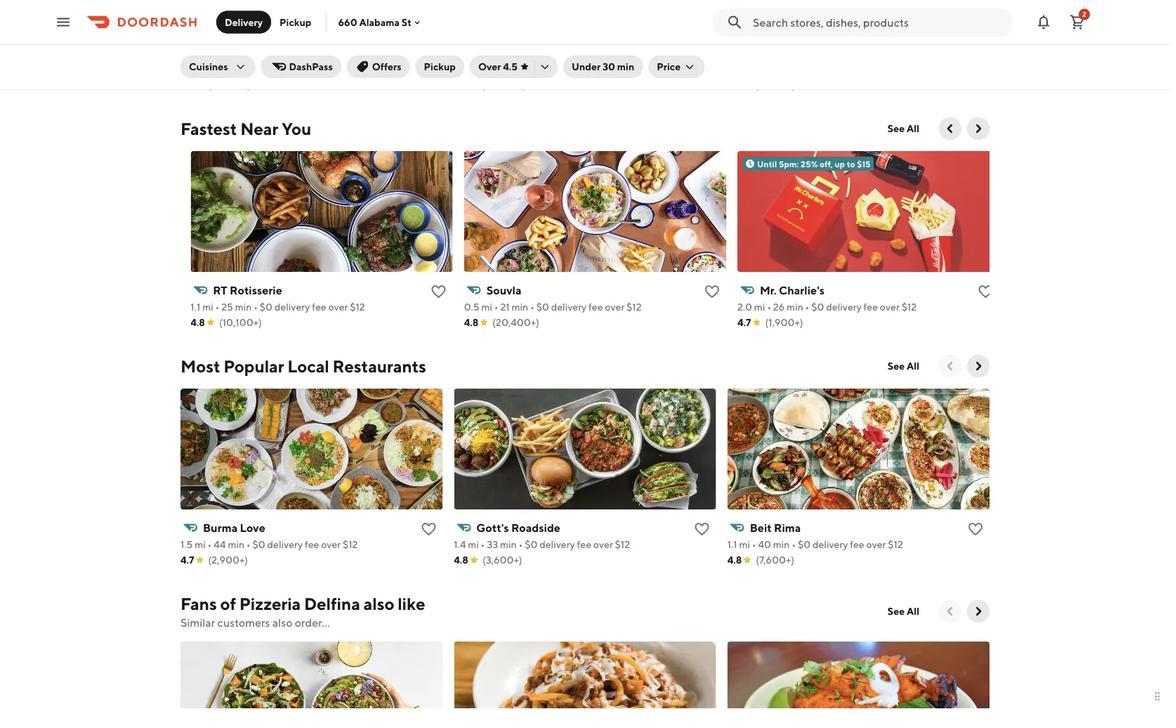 Task type: vqa. For each thing, say whether or not it's contained in the screenshot.
"Spicy Mayo" image
no



Task type: locate. For each thing, give the bounding box(es) containing it.
1.1
[[191, 301, 201, 313], [728, 539, 738, 550]]

0 vertical spatial see
[[888, 123, 905, 134]]

• left 26
[[768, 301, 772, 313]]

• up (20,400+)
[[531, 301, 535, 313]]

1 horizontal spatial 2.0
[[738, 301, 753, 313]]

see all
[[888, 123, 920, 134], [888, 360, 920, 372], [888, 605, 920, 617]]

see all link for fastest near you
[[880, 117, 928, 140]]

$12 for kitava
[[617, 64, 632, 75]]

1 see all from the top
[[888, 123, 920, 134]]

$​0 up (20,400+)
[[537, 301, 550, 313]]

min for kitava
[[502, 64, 519, 75]]

1 vertical spatial see all link
[[880, 355, 928, 377]]

2 next button of carousel image from the top
[[972, 359, 986, 373]]

• down sweetgreen
[[249, 64, 253, 75]]

• down kitava
[[485, 64, 489, 75]]

1 see all link from the top
[[880, 117, 928, 140]]

fastest near you link
[[181, 117, 311, 140]]

click to add this store to your saved list image for kitava
[[694, 46, 711, 63]]

rima
[[774, 521, 801, 534]]

0 vertical spatial 1.1
[[191, 301, 201, 313]]

fee for mr. charlie's
[[864, 301, 879, 313]]

1 horizontal spatial also
[[364, 593, 395, 614]]

1 vertical spatial pickup button
[[416, 56, 464, 78]]

min for gott's roadside
[[500, 539, 517, 550]]

mi down mr.
[[755, 301, 766, 313]]

$​0 down roadside
[[525, 539, 538, 550]]

0.5 mi • 21 min • $​0 delivery fee over $12 up (20,400+)
[[465, 301, 642, 313]]

of
[[220, 593, 236, 614]]

0.5
[[454, 64, 470, 75], [465, 301, 480, 313]]

fee for gott's roadside
[[577, 539, 592, 550]]

0 horizontal spatial 21
[[491, 64, 500, 75]]

over 4.5 button
[[470, 56, 558, 78]]

1.5 mi • 44 min • $​0 delivery fee over $12
[[181, 539, 358, 550]]

1 all from the top
[[907, 123, 920, 134]]

pickup button left over
[[416, 56, 464, 78]]

open menu image
[[55, 14, 72, 31]]

•
[[210, 64, 214, 75], [249, 64, 253, 75], [485, 64, 489, 75], [521, 64, 525, 75], [216, 301, 220, 313], [254, 301, 258, 313], [495, 301, 499, 313], [531, 301, 535, 313], [768, 301, 772, 313], [806, 301, 810, 313], [208, 539, 212, 550], [247, 539, 251, 550], [481, 539, 485, 550], [519, 539, 523, 550], [753, 539, 757, 550], [792, 539, 796, 550]]

0 horizontal spatial pickup button
[[271, 11, 320, 33]]

next button of carousel image for most popular local restaurants
[[972, 359, 986, 373]]

mi left 25
[[203, 301, 214, 313]]

2.0 left the 36
[[181, 64, 195, 75]]

1 vertical spatial 2.0
[[738, 301, 753, 313]]

1 vertical spatial pickup
[[424, 61, 456, 72]]

1.1 mi • 25 min • $​0 delivery fee over $12
[[191, 301, 366, 313]]

$12 for burma love
[[343, 539, 358, 550]]

0 vertical spatial 0.5 mi • 21 min • $​0 delivery fee over $12
[[454, 64, 632, 75]]

see for fastest near you
[[888, 123, 905, 134]]

4.8 down 1.4
[[454, 554, 469, 566]]

mi left 40
[[740, 539, 751, 550]]

4.8 left (20,400+)
[[465, 317, 479, 328]]

0 vertical spatial click to add this store to your saved list image
[[431, 283, 448, 300]]

gott's roadside
[[477, 521, 561, 534]]

3 see all link from the top
[[880, 600, 928, 623]]

min for mr. charlie's
[[788, 301, 804, 313]]

min right the 36
[[230, 64, 247, 75]]

fee for sweetgreen
[[307, 64, 321, 75]]

under
[[572, 61, 601, 72]]

1 see from the top
[[888, 123, 905, 134]]

(7,600+)
[[756, 554, 795, 566]]

click to add this store to your saved list image left gott's
[[420, 521, 437, 538]]

4.7 left the (1,900+)
[[738, 317, 752, 328]]

click to add this store to your saved list image
[[431, 283, 448, 300], [420, 521, 437, 538]]

$​0 for gott's roadside
[[525, 539, 538, 550]]

21 for kitava
[[491, 64, 500, 75]]

delfina
[[304, 593, 360, 614]]

$​0 down the love
[[253, 539, 265, 550]]

over for mr. charlie's
[[881, 301, 900, 313]]

0 vertical spatial 21
[[491, 64, 500, 75]]

0 vertical spatial 2.0
[[181, 64, 195, 75]]

$12 for gott's roadside
[[615, 539, 630, 550]]

you
[[282, 118, 311, 138]]

fee for rt rotisserie
[[312, 301, 327, 313]]

delivery for mr. charlie's
[[827, 301, 863, 313]]

0 vertical spatial pickup button
[[271, 11, 320, 33]]

over
[[479, 61, 501, 72]]

previous button of carousel image
[[944, 359, 958, 373], [944, 604, 958, 618]]

burma
[[203, 521, 238, 534]]

2.0 for mr. charlie's
[[738, 301, 753, 313]]

2 button
[[1064, 8, 1092, 36]]

4.8 for souvla
[[465, 317, 479, 328]]

2 vertical spatial all
[[907, 605, 920, 617]]

$​0 for kitava
[[527, 64, 539, 75]]

min right 44
[[228, 539, 245, 550]]

mi right 1.4
[[468, 539, 479, 550]]

4.7 for mr. charlie's
[[738, 317, 752, 328]]

4.7 for burma love
[[181, 554, 194, 566]]

2 vertical spatial next button of carousel image
[[972, 604, 986, 618]]

to
[[848, 159, 856, 169]]

min right 33
[[500, 539, 517, 550]]

1 horizontal spatial pickup button
[[416, 56, 464, 78]]

2.0
[[181, 64, 195, 75], [738, 301, 753, 313]]

1 previous button of carousel image from the top
[[944, 359, 958, 373]]

like
[[398, 593, 425, 614]]

4.7 left the (22,700+)
[[454, 79, 468, 91]]

next button of carousel image
[[972, 122, 986, 136], [972, 359, 986, 373], [972, 604, 986, 618]]

1 vertical spatial 21
[[501, 301, 510, 313]]

1.1 for rt rotisserie
[[191, 301, 201, 313]]

3 all from the top
[[907, 605, 920, 617]]

also down the pizzeria
[[272, 616, 293, 629]]

min up (7,600+)
[[774, 539, 790, 550]]

4.8 left (7,600+)
[[728, 554, 742, 566]]

1.1 mi • 40 min • $​0 delivery fee over $12
[[728, 539, 904, 550]]

min for beit rima
[[774, 539, 790, 550]]

4.7 down 1.5
[[181, 554, 194, 566]]

mi for gott's roadside
[[468, 539, 479, 550]]

(6,400+)
[[756, 79, 796, 91]]

21 down souvla on the left top of the page
[[501, 301, 510, 313]]

click to add this store to your saved list image for most popular local restaurants
[[420, 521, 437, 538]]

1 next button of carousel image from the top
[[972, 122, 986, 136]]

(10,100+)
[[220, 317, 262, 328]]

1 vertical spatial click to add this store to your saved list image
[[420, 521, 437, 538]]

2 vertical spatial see all link
[[880, 600, 928, 623]]

21 left 4.5 on the left of the page
[[491, 64, 500, 75]]

mi for sweetgreen
[[197, 64, 208, 75]]

0 vertical spatial all
[[907, 123, 920, 134]]

under 30 min button
[[564, 56, 643, 78]]

2.0 mi • 36 min • $​0 delivery fee over $12
[[181, 64, 360, 75]]

0 vertical spatial pickup
[[280, 16, 312, 28]]

price button
[[649, 56, 705, 78]]

fans of pizzeria delfina also like similar customers also order...
[[181, 593, 425, 629]]

pickup button up dashpass button at left top
[[271, 11, 320, 33]]

$12 for rt rotisserie
[[350, 301, 366, 313]]

2 previous button of carousel image from the top
[[944, 604, 958, 618]]

mi for burma love
[[195, 539, 206, 550]]

4.8
[[191, 317, 205, 328], [465, 317, 479, 328], [454, 554, 469, 566], [728, 554, 742, 566]]

0 horizontal spatial also
[[272, 616, 293, 629]]

also left like
[[364, 593, 395, 614]]

1 vertical spatial see all
[[888, 360, 920, 372]]

1 horizontal spatial 1.1
[[728, 539, 738, 550]]

4.7
[[181, 79, 194, 91], [454, 79, 468, 91], [728, 79, 742, 91], [738, 317, 752, 328], [181, 554, 194, 566]]

mi down souvla on the left top of the page
[[482, 301, 493, 313]]

2 see from the top
[[888, 360, 905, 372]]

$12
[[345, 64, 360, 75], [617, 64, 632, 75], [350, 301, 366, 313], [627, 301, 642, 313], [902, 301, 918, 313], [343, 539, 358, 550], [615, 539, 630, 550], [888, 539, 904, 550]]

1 vertical spatial next button of carousel image
[[972, 359, 986, 373]]

delivery
[[269, 64, 305, 75], [541, 64, 577, 75], [275, 301, 311, 313], [552, 301, 587, 313], [827, 301, 863, 313], [267, 539, 303, 550], [540, 539, 575, 550], [813, 539, 849, 550]]

44
[[214, 539, 226, 550]]

1.1 left 40
[[728, 539, 738, 550]]

min up the (22,700+)
[[502, 64, 519, 75]]

under 30 min
[[572, 61, 635, 72]]

click to add this store to your saved list image for mr. charlie's
[[978, 283, 995, 300]]

2 all from the top
[[907, 360, 920, 372]]

$​0 right 4.5 on the left of the page
[[527, 64, 539, 75]]

2 see all from the top
[[888, 360, 920, 372]]

0.5 mi • 21 min • $​0 delivery fee over $12
[[454, 64, 632, 75], [465, 301, 642, 313]]

25%
[[802, 159, 819, 169]]

delivery for gott's roadside
[[540, 539, 575, 550]]

0 vertical spatial next button of carousel image
[[972, 122, 986, 136]]

0 vertical spatial see all link
[[880, 117, 928, 140]]

over for kitava
[[595, 64, 615, 75]]

all
[[907, 123, 920, 134], [907, 360, 920, 372], [907, 605, 920, 617]]

660 alabama st button
[[338, 16, 423, 28]]

0 horizontal spatial 2.0
[[181, 64, 195, 75]]

popular
[[224, 356, 284, 376]]

0 vertical spatial 0.5
[[454, 64, 470, 75]]

click to add this store to your saved list image
[[420, 46, 437, 63], [694, 46, 711, 63], [705, 283, 721, 300], [978, 283, 995, 300], [694, 521, 711, 538], [968, 521, 985, 538]]

beit rima
[[750, 521, 801, 534]]

(1,900+)
[[766, 317, 804, 328]]

delivery for beit rima
[[813, 539, 849, 550]]

• right 4.5 on the left of the page
[[521, 64, 525, 75]]

$12 for mr. charlie's
[[902, 301, 918, 313]]

• left 25
[[216, 301, 220, 313]]

0.5 mi • 21 min • $​0 delivery fee over $12 up the (22,700+)
[[454, 64, 632, 75]]

0.5 for kitava
[[454, 64, 470, 75]]

2.0 left 26
[[738, 301, 753, 313]]

2 vertical spatial see
[[888, 605, 905, 617]]

4.8 left (10,100+)
[[191, 317, 205, 328]]

mi down kitava
[[472, 64, 483, 75]]

over
[[323, 64, 343, 75], [595, 64, 615, 75], [329, 301, 348, 313], [606, 301, 625, 313], [881, 301, 900, 313], [321, 539, 341, 550], [594, 539, 613, 550], [867, 539, 887, 550]]

1 vertical spatial previous button of carousel image
[[944, 604, 958, 618]]

0.5 mi • 21 min • $​0 delivery fee over $12 for souvla
[[465, 301, 642, 313]]

click to add this store to your saved list image left souvla on the left top of the page
[[431, 283, 448, 300]]

0 horizontal spatial 1.1
[[191, 301, 201, 313]]

fastest near you
[[181, 118, 311, 138]]

1.1 left 25
[[191, 301, 201, 313]]

$​0 down sweetgreen
[[255, 64, 267, 75]]

0 vertical spatial see all
[[888, 123, 920, 134]]

1 vertical spatial also
[[272, 616, 293, 629]]

see all link
[[880, 117, 928, 140], [880, 355, 928, 377], [880, 600, 928, 623]]

burma love
[[203, 521, 266, 534]]

min up (10,100+)
[[236, 301, 252, 313]]

1 vertical spatial see
[[888, 360, 905, 372]]

2 vertical spatial see all
[[888, 605, 920, 617]]

$​0 down rima
[[798, 539, 811, 550]]

$​0 down rotisserie
[[260, 301, 273, 313]]

660 alabama st
[[338, 16, 412, 28]]

$​0 for burma love
[[253, 539, 265, 550]]

mi for mr. charlie's
[[755, 301, 766, 313]]

1 horizontal spatial 21
[[501, 301, 510, 313]]

2 see all link from the top
[[880, 355, 928, 377]]

0 horizontal spatial pickup
[[280, 16, 312, 28]]

1 vertical spatial 1.1
[[728, 539, 738, 550]]

min right 26
[[788, 301, 804, 313]]

fee
[[307, 64, 321, 75], [579, 64, 593, 75], [312, 301, 327, 313], [589, 301, 604, 313], [864, 301, 879, 313], [305, 539, 319, 550], [577, 539, 592, 550], [851, 539, 865, 550]]

4.8 for rt rotisserie
[[191, 317, 205, 328]]

mi left the 36
[[197, 64, 208, 75]]

• down the love
[[247, 539, 251, 550]]

4.7 down the cuisines
[[181, 79, 194, 91]]

pickup up dashpass button at left top
[[280, 16, 312, 28]]

4.7 for sweetgreen
[[181, 79, 194, 91]]

min for sweetgreen
[[230, 64, 247, 75]]

mi right 1.5
[[195, 539, 206, 550]]

min right 30
[[618, 61, 635, 72]]

$​0 down charlie's
[[812, 301, 825, 313]]

0.5 for souvla
[[465, 301, 480, 313]]

Store search: begin typing to search for stores available on DoorDash text field
[[753, 14, 1005, 30]]

4.5
[[503, 61, 518, 72]]

min up (20,400+)
[[512, 301, 529, 313]]

1 horizontal spatial pickup
[[424, 61, 456, 72]]

min
[[618, 61, 635, 72], [230, 64, 247, 75], [502, 64, 519, 75], [236, 301, 252, 313], [512, 301, 529, 313], [788, 301, 804, 313], [228, 539, 245, 550], [500, 539, 517, 550], [774, 539, 790, 550]]

pickup left over
[[424, 61, 456, 72]]

rt
[[214, 284, 228, 297]]

1 vertical spatial 0.5
[[465, 301, 480, 313]]

21
[[491, 64, 500, 75], [501, 301, 510, 313]]

1 vertical spatial 0.5 mi • 21 min • $​0 delivery fee over $12
[[465, 301, 642, 313]]

pickup button
[[271, 11, 320, 33], [416, 56, 464, 78]]

mr. charlie's
[[761, 284, 826, 297]]

min for burma love
[[228, 539, 245, 550]]

pizzeria
[[239, 593, 301, 614]]

4.8 for gott's roadside
[[454, 554, 469, 566]]

charlie's
[[780, 284, 826, 297]]

over for sweetgreen
[[323, 64, 343, 75]]

see
[[888, 123, 905, 134], [888, 360, 905, 372], [888, 605, 905, 617]]

0 vertical spatial also
[[364, 593, 395, 614]]

1 vertical spatial all
[[907, 360, 920, 372]]

0 vertical spatial previous button of carousel image
[[944, 359, 958, 373]]



Task type: describe. For each thing, give the bounding box(es) containing it.
st
[[402, 16, 412, 28]]

• left 40
[[753, 539, 757, 550]]

• down the gott's roadside
[[519, 539, 523, 550]]

pickup for left pickup button
[[280, 16, 312, 28]]

• down charlie's
[[806, 301, 810, 313]]

gott's
[[477, 521, 509, 534]]

dashpass
[[289, 61, 333, 72]]

cuisines button
[[181, 56, 255, 78]]

mi for kitava
[[472, 64, 483, 75]]

over for gott's roadside
[[594, 539, 613, 550]]

• down rotisserie
[[254, 301, 258, 313]]

click to add this store to your saved list image for fastest near you
[[431, 283, 448, 300]]

delivery for sweetgreen
[[269, 64, 305, 75]]

1.4 mi • 33 min • $​0 delivery fee over $12
[[454, 539, 630, 550]]

3 see all from the top
[[888, 605, 920, 617]]

all for most popular local restaurants
[[907, 360, 920, 372]]

(3,600+)
[[483, 554, 523, 566]]

over for rt rotisserie
[[329, 301, 348, 313]]

over for souvla
[[606, 301, 625, 313]]

mi for rt rotisserie
[[203, 301, 214, 313]]

offers button
[[347, 56, 410, 78]]

click to add this store to your saved list image for gott's roadside
[[694, 521, 711, 538]]

delivery for kitava
[[541, 64, 577, 75]]

see all link for most popular local restaurants
[[880, 355, 928, 377]]

all for fastest near you
[[907, 123, 920, 134]]

most popular local restaurants
[[181, 356, 426, 376]]

rt rotisserie
[[214, 284, 283, 297]]

pickup for bottom pickup button
[[424, 61, 456, 72]]

see all for most popular local restaurants
[[888, 360, 920, 372]]

0 items, open order cart image
[[1070, 14, 1086, 31]]

up
[[836, 159, 846, 169]]

4.7 for kitava
[[454, 79, 468, 91]]

mi for souvla
[[482, 301, 493, 313]]

over for burma love
[[321, 539, 341, 550]]

delivery for rt rotisserie
[[275, 301, 311, 313]]

2.0 for sweetgreen
[[181, 64, 195, 75]]

660
[[338, 16, 357, 28]]

sweetgreen
[[203, 46, 264, 59]]

over for beit rima
[[867, 539, 887, 550]]

21 for souvla
[[501, 301, 510, 313]]

min inside button
[[618, 61, 635, 72]]

• left the 36
[[210, 64, 214, 75]]

souvla
[[487, 284, 522, 297]]

• left 44
[[208, 539, 212, 550]]

• down rima
[[792, 539, 796, 550]]

min for souvla
[[512, 301, 529, 313]]

roadside
[[512, 521, 561, 534]]

alabama
[[359, 16, 400, 28]]

$12 for souvla
[[627, 301, 642, 313]]

previous button of carousel image for 3rd next button of carousel icon
[[944, 604, 958, 618]]

33
[[487, 539, 498, 550]]

beit
[[750, 521, 772, 534]]

fastest
[[181, 118, 237, 138]]

$12 for beit rima
[[888, 539, 904, 550]]

4.7 left the (6,400+) on the top right of page
[[728, 79, 742, 91]]

25
[[222, 301, 234, 313]]

mi for beit rima
[[740, 539, 751, 550]]

fee for beit rima
[[851, 539, 865, 550]]

see all for fastest near you
[[888, 123, 920, 134]]

2.0 mi • 26 min • $​0 delivery fee over $12
[[738, 301, 918, 313]]

until 5pm: 25% off, up to $15
[[758, 159, 872, 169]]

(13,700+)
[[208, 79, 251, 91]]

$​0 for mr. charlie's
[[812, 301, 825, 313]]

price
[[657, 61, 681, 72]]

$12 for sweetgreen
[[345, 64, 360, 75]]

5pm:
[[780, 159, 800, 169]]

offers
[[372, 61, 402, 72]]

near
[[240, 118, 278, 138]]

$15
[[858, 159, 872, 169]]

customers
[[218, 616, 270, 629]]

previous button of carousel image
[[944, 122, 958, 136]]

$​0 for souvla
[[537, 301, 550, 313]]

fans
[[181, 593, 217, 614]]

fee for kitava
[[579, 64, 593, 75]]

0.5 mi • 21 min • $​0 delivery fee over $12 for kitava
[[454, 64, 632, 75]]

• left 33
[[481, 539, 485, 550]]

off,
[[821, 159, 834, 169]]

until
[[758, 159, 778, 169]]

over 4.5
[[479, 61, 518, 72]]

$​0 for sweetgreen
[[255, 64, 267, 75]]

most popular local restaurants link
[[181, 355, 426, 377]]

local
[[288, 356, 329, 376]]

fee for souvla
[[589, 301, 604, 313]]

click to add this store to your saved list image for sweetgreen
[[420, 46, 437, 63]]

1.5
[[181, 539, 193, 550]]

4.8 for beit rima
[[728, 554, 742, 566]]

(20,400+)
[[493, 317, 540, 328]]

delivery for burma love
[[267, 539, 303, 550]]

notification bell image
[[1036, 14, 1053, 31]]

rotisserie
[[230, 284, 283, 297]]

30
[[603, 61, 616, 72]]

mr.
[[761, 284, 777, 297]]

min for rt rotisserie
[[236, 301, 252, 313]]

2
[[1083, 10, 1087, 18]]

36
[[216, 64, 228, 75]]

40
[[759, 539, 772, 550]]

cuisines
[[189, 61, 228, 72]]

similar
[[181, 616, 215, 629]]

see for most popular local restaurants
[[888, 360, 905, 372]]

kitava
[[477, 46, 510, 59]]

click to add this store to your saved list image for souvla
[[705, 283, 721, 300]]

26
[[774, 301, 786, 313]]

(22,700+)
[[482, 79, 526, 91]]

delivery
[[225, 16, 263, 28]]

most
[[181, 356, 220, 376]]

fee for burma love
[[305, 539, 319, 550]]

1.4
[[454, 539, 466, 550]]

restaurants
[[333, 356, 426, 376]]

delivery for souvla
[[552, 301, 587, 313]]

click to add this store to your saved list image for beit rima
[[968, 521, 985, 538]]

• down souvla on the left top of the page
[[495, 301, 499, 313]]

previous button of carousel image for most popular local restaurants's next button of carousel icon
[[944, 359, 958, 373]]

1.1 for beit rima
[[728, 539, 738, 550]]

3 see from the top
[[888, 605, 905, 617]]

$​0 for beit rima
[[798, 539, 811, 550]]

(2,900+)
[[208, 554, 248, 566]]

$​0 for rt rotisserie
[[260, 301, 273, 313]]

love
[[240, 521, 266, 534]]

next button of carousel image for fastest near you
[[972, 122, 986, 136]]

dashpass button
[[261, 56, 341, 78]]

delivery button
[[216, 11, 271, 33]]

order...
[[295, 616, 330, 629]]

3 next button of carousel image from the top
[[972, 604, 986, 618]]



